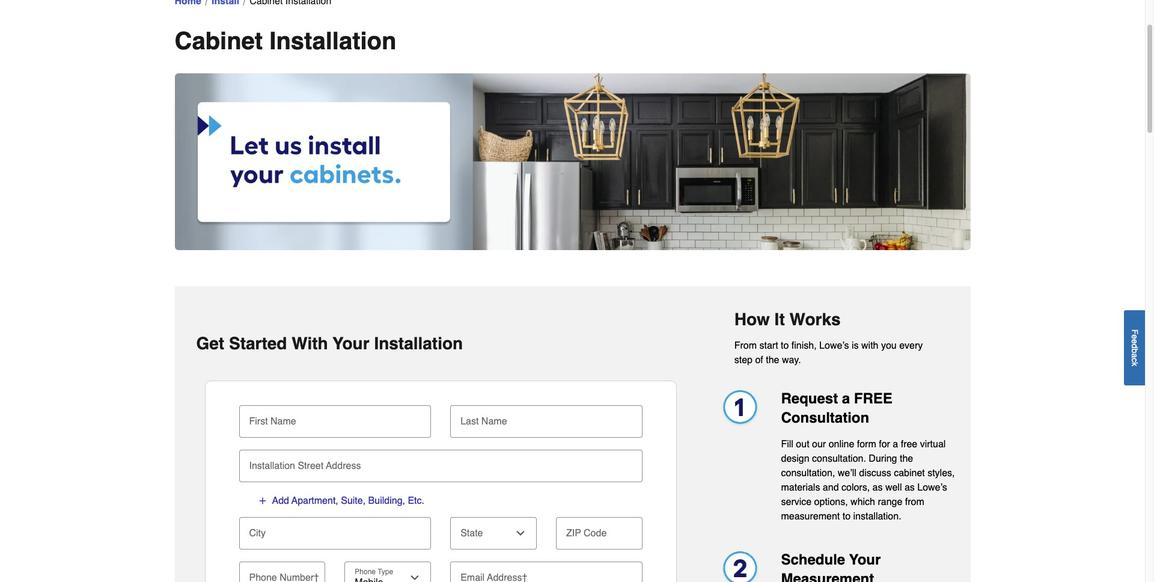 Task type: describe. For each thing, give the bounding box(es) containing it.
get
[[196, 334, 224, 353]]

add apartment, suite, building, etc.
[[272, 495, 424, 506]]

range
[[878, 496, 903, 507]]

is
[[852, 340, 859, 351]]

0 vertical spatial installation
[[270, 27, 396, 55]]

way.
[[782, 355, 801, 365]]

how
[[735, 309, 770, 329]]

step
[[735, 355, 753, 365]]

a inside button
[[1130, 353, 1140, 358]]

etc.
[[408, 495, 424, 506]]

a inside fill out our online form for a free virtual design consultation. during the consultation, we'll discuss cabinet styles, materials and colors, as well as lowe's service options, which range from measurement to installation.
[[893, 439, 898, 450]]

it
[[775, 309, 785, 329]]

from start to finish, lowe's is with you every step of the way.
[[735, 340, 923, 365]]

get started with your installation
[[196, 334, 463, 353]]

add
[[272, 495, 289, 506]]

k
[[1130, 362, 1140, 366]]

for
[[879, 439, 890, 450]]

measurement
[[781, 570, 874, 582]]

measurement
[[781, 511, 840, 522]]

request a free consultation
[[781, 390, 893, 426]]

styles,
[[928, 468, 955, 478]]

to inside the from start to finish, lowe's is with you every step of the way.
[[781, 340, 789, 351]]

well
[[886, 482, 902, 493]]

b
[[1130, 348, 1140, 353]]

your inside schedule your measurement
[[849, 551, 881, 568]]

of
[[755, 355, 763, 365]]

1 e from the top
[[1130, 334, 1140, 339]]

lowe's inside the from start to finish, lowe's is with you every step of the way.
[[820, 340, 849, 351]]

request
[[781, 390, 838, 407]]

fill
[[781, 439, 794, 450]]

online
[[829, 439, 855, 450]]

how it works
[[735, 309, 841, 329]]

1 vertical spatial installation
[[374, 334, 463, 353]]

2 as from the left
[[905, 482, 915, 493]]

consultation,
[[781, 468, 835, 478]]

out
[[796, 439, 810, 450]]

lowe's inside fill out our online form for a free virtual design consultation. during the consultation, we'll discuss cabinet styles, materials and colors, as well as lowe's service options, which range from measurement to installation.
[[918, 482, 947, 493]]

every
[[900, 340, 923, 351]]

f e e d b a c k button
[[1124, 310, 1145, 385]]

which
[[851, 496, 875, 507]]

options,
[[814, 496, 848, 507]]



Task type: vqa. For each thing, say whether or not it's contained in the screenshot.
Suite,
yes



Task type: locate. For each thing, give the bounding box(es) containing it.
we'll
[[838, 468, 857, 478]]

let us install your cabinets. image
[[175, 73, 971, 250]]

2 horizontal spatial a
[[1130, 353, 1140, 358]]

as
[[873, 482, 883, 493], [905, 482, 915, 493]]

schedule
[[781, 551, 845, 568]]

1 as from the left
[[873, 482, 883, 493]]

schedule your measurement
[[781, 551, 881, 582]]

from
[[905, 496, 925, 507]]

address1 text field
[[244, 450, 638, 476]]

1 horizontal spatial a
[[893, 439, 898, 450]]

phoneNumber text field
[[244, 561, 321, 582]]

an icon of the number two. image
[[717, 550, 762, 582]]

your up the measurement
[[849, 551, 881, 568]]

emailAddress text field
[[455, 561, 638, 582]]

0 vertical spatial lowe's
[[820, 340, 849, 351]]

0 horizontal spatial your
[[333, 334, 370, 353]]

an icon of the number one. image
[[717, 389, 762, 429]]

the inside fill out our online form for a free virtual design consultation. during the consultation, we'll discuss cabinet styles, materials and colors, as well as lowe's service options, which range from measurement to installation.
[[900, 453, 913, 464]]

with
[[292, 334, 328, 353]]

with
[[862, 340, 879, 351]]

consultation
[[781, 409, 869, 426]]

installation.
[[853, 511, 902, 522]]

service
[[781, 496, 812, 507]]

finish,
[[792, 340, 817, 351]]

to inside fill out our online form for a free virtual design consultation. during the consultation, we'll discuss cabinet styles, materials and colors, as well as lowe's service options, which range from measurement to installation.
[[843, 511, 851, 522]]

suite,
[[341, 495, 366, 506]]

the right of
[[766, 355, 779, 365]]

a up k
[[1130, 353, 1140, 358]]

1 vertical spatial the
[[900, 453, 913, 464]]

form
[[857, 439, 876, 450]]

LastName text field
[[455, 405, 638, 432]]

add apartment, suite, building, etc. button
[[257, 494, 425, 507]]

free
[[901, 439, 918, 450]]

works
[[790, 309, 841, 329]]

cabinet
[[894, 468, 925, 478]]

e
[[1130, 334, 1140, 339], [1130, 339, 1140, 344]]

1 horizontal spatial your
[[849, 551, 881, 568]]

0 vertical spatial a
[[1130, 353, 1140, 358]]

0 vertical spatial the
[[766, 355, 779, 365]]

zipcode text field
[[561, 517, 638, 543]]

installation
[[270, 27, 396, 55], [374, 334, 463, 353]]

discuss
[[859, 468, 891, 478]]

your
[[333, 334, 370, 353], [849, 551, 881, 568]]

the inside the from start to finish, lowe's is with you every step of the way.
[[766, 355, 779, 365]]

a
[[1130, 353, 1140, 358], [842, 390, 850, 407], [893, 439, 898, 450]]

f e e d b a c k
[[1130, 329, 1140, 366]]

1 horizontal spatial lowe's
[[918, 482, 947, 493]]

the
[[766, 355, 779, 365], [900, 453, 913, 464]]

started
[[229, 334, 287, 353]]

and
[[823, 482, 839, 493]]

c
[[1130, 358, 1140, 362]]

0 horizontal spatial lowe's
[[820, 340, 849, 351]]

e up b
[[1130, 339, 1140, 344]]

during
[[869, 453, 897, 464]]

lowe's down styles,
[[918, 482, 947, 493]]

plus image
[[258, 496, 267, 505]]

e up d
[[1130, 334, 1140, 339]]

0 horizontal spatial as
[[873, 482, 883, 493]]

2 e from the top
[[1130, 339, 1140, 344]]

consultation.
[[812, 453, 866, 464]]

our
[[812, 439, 826, 450]]

city text field
[[244, 517, 426, 543]]

colors,
[[842, 482, 870, 493]]

lowe's
[[820, 340, 849, 351], [918, 482, 947, 493]]

f
[[1130, 329, 1140, 334]]

as down cabinet
[[905, 482, 915, 493]]

cabinet
[[175, 27, 263, 55]]

apartment,
[[292, 495, 338, 506]]

1 horizontal spatial as
[[905, 482, 915, 493]]

1 horizontal spatial to
[[843, 511, 851, 522]]

from
[[735, 340, 757, 351]]

1 vertical spatial to
[[843, 511, 851, 522]]

free
[[854, 390, 893, 407]]

design
[[781, 453, 810, 464]]

to down options,
[[843, 511, 851, 522]]

materials
[[781, 482, 820, 493]]

0 horizontal spatial the
[[766, 355, 779, 365]]

to
[[781, 340, 789, 351], [843, 511, 851, 522]]

0 vertical spatial your
[[333, 334, 370, 353]]

your right with
[[333, 334, 370, 353]]

virtual
[[920, 439, 946, 450]]

1 vertical spatial a
[[842, 390, 850, 407]]

a right for
[[893, 439, 898, 450]]

0 horizontal spatial a
[[842, 390, 850, 407]]

2 vertical spatial a
[[893, 439, 898, 450]]

1 horizontal spatial the
[[900, 453, 913, 464]]

building,
[[368, 495, 405, 506]]

d
[[1130, 344, 1140, 348]]

0 vertical spatial to
[[781, 340, 789, 351]]

lowe's left is
[[820, 340, 849, 351]]

start
[[760, 340, 778, 351]]

FirstName text field
[[244, 405, 426, 432]]

a left the free at the bottom right of the page
[[842, 390, 850, 407]]

cabinet installation
[[175, 27, 396, 55]]

as down discuss
[[873, 482, 883, 493]]

the down the free
[[900, 453, 913, 464]]

you
[[881, 340, 897, 351]]

a inside request a free consultation
[[842, 390, 850, 407]]

1 vertical spatial lowe's
[[918, 482, 947, 493]]

fill out our online form for a free virtual design consultation. during the consultation, we'll discuss cabinet styles, materials and colors, as well as lowe's service options, which range from measurement to installation.
[[781, 439, 955, 522]]

to up way.
[[781, 340, 789, 351]]

0 horizontal spatial to
[[781, 340, 789, 351]]

1 vertical spatial your
[[849, 551, 881, 568]]



